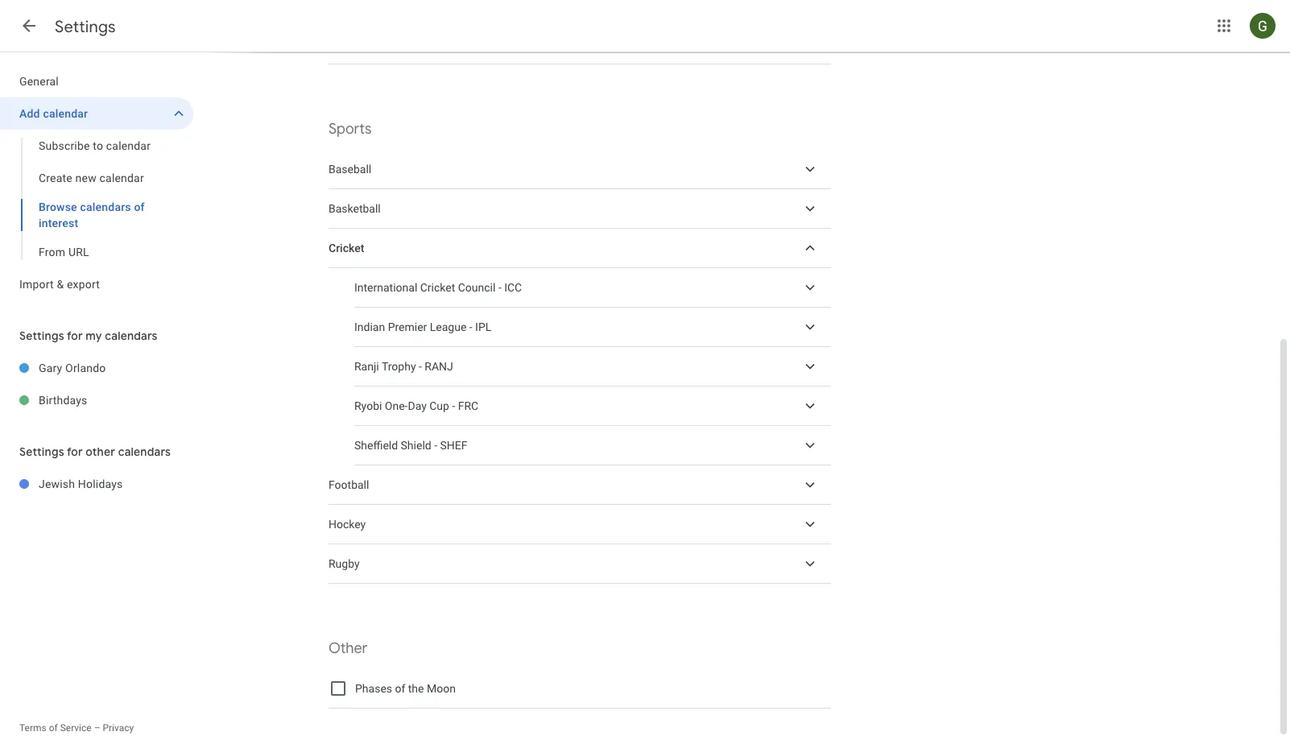 Task type: vqa. For each thing, say whether or not it's contained in the screenshot.
28 ELEMENT
no



Task type: describe. For each thing, give the bounding box(es) containing it.
go back image
[[19, 16, 39, 35]]

browse
[[39, 200, 77, 214]]

ranji trophy - ranj
[[355, 360, 453, 373]]

settings for my calendars tree
[[0, 352, 193, 417]]

subscribe to calendar
[[39, 139, 151, 152]]

other
[[86, 445, 115, 459]]

indian premier league - ipl tree item
[[355, 308, 832, 347]]

browse calendars of interest
[[39, 200, 145, 230]]

cricket tree item
[[329, 229, 832, 268]]

gary orlando tree item
[[0, 352, 193, 384]]

orlando
[[65, 361, 106, 375]]

terms
[[19, 723, 46, 734]]

ryobi
[[355, 399, 382, 413]]

url
[[68, 245, 89, 259]]

of for terms of service – privacy
[[49, 723, 58, 734]]

settings for settings for other calendars
[[19, 445, 64, 459]]

shield
[[401, 439, 432, 452]]

terms of service link
[[19, 723, 92, 734]]

birthdays
[[39, 394, 87, 407]]

calendar for create new calendar
[[100, 171, 144, 185]]

export
[[67, 278, 100, 291]]

gary
[[39, 361, 62, 375]]

calendar for subscribe to calendar
[[106, 139, 151, 152]]

- left the shef
[[434, 439, 438, 452]]

calendars for my
[[105, 329, 158, 343]]

settings for other calendars
[[19, 445, 171, 459]]

premier
[[388, 320, 427, 334]]

shef
[[440, 439, 468, 452]]

tree containing general
[[0, 65, 193, 301]]

&
[[57, 278, 64, 291]]

sheffield
[[355, 439, 398, 452]]

calendars for other
[[118, 445, 171, 459]]

service
[[60, 723, 92, 734]]

settings heading
[[55, 16, 116, 37]]

indian
[[355, 320, 385, 334]]

- left ranj
[[419, 360, 422, 373]]

import
[[19, 278, 54, 291]]

frc
[[458, 399, 479, 413]]

import & export
[[19, 278, 100, 291]]

jewish holidays tree item
[[0, 468, 193, 500]]

the
[[408, 682, 424, 696]]

rugby
[[329, 557, 360, 571]]

general
[[19, 75, 59, 88]]

terms of service – privacy
[[19, 723, 134, 734]]

football tree item
[[329, 466, 832, 505]]

add
[[19, 107, 40, 120]]

new
[[75, 171, 97, 185]]

one-
[[385, 399, 408, 413]]

calendar inside tree item
[[43, 107, 88, 120]]

ranji
[[355, 360, 379, 373]]

interest
[[39, 216, 78, 230]]

calendars inside browse calendars of interest
[[80, 200, 131, 214]]

ranj
[[425, 360, 453, 373]]

league
[[430, 320, 467, 334]]

moon
[[427, 682, 456, 696]]

indian premier league - ipl
[[355, 320, 492, 334]]

international cricket council - icc
[[355, 281, 522, 294]]

phases of the moon
[[355, 682, 456, 696]]

settings for settings for my calendars
[[19, 329, 64, 343]]



Task type: locate. For each thing, give the bounding box(es) containing it.
calendars up jewish holidays link
[[118, 445, 171, 459]]

2 for from the top
[[67, 445, 83, 459]]

of for phases of the moon
[[395, 682, 406, 696]]

group
[[0, 130, 193, 268]]

jewish
[[39, 477, 75, 491]]

my
[[86, 329, 102, 343]]

cricket
[[329, 242, 364, 255], [420, 281, 455, 294]]

birthdays tree item
[[0, 384, 193, 417]]

phases
[[355, 682, 392, 696]]

0 vertical spatial of
[[134, 200, 145, 214]]

1 for from the top
[[67, 329, 83, 343]]

calendars down create new calendar
[[80, 200, 131, 214]]

ryobi one-day cup - frc tree item
[[355, 387, 832, 426]]

1 horizontal spatial cricket
[[420, 281, 455, 294]]

of
[[134, 200, 145, 214], [395, 682, 406, 696], [49, 723, 58, 734]]

create
[[39, 171, 72, 185]]

settings right go back icon
[[55, 16, 116, 37]]

calendar up subscribe
[[43, 107, 88, 120]]

0 vertical spatial calendar
[[43, 107, 88, 120]]

council
[[458, 281, 496, 294]]

0 vertical spatial calendars
[[80, 200, 131, 214]]

- left icc
[[499, 281, 502, 294]]

sheffield shield - shef tree item
[[355, 426, 832, 466]]

add calendar
[[19, 107, 88, 120]]

2 vertical spatial calendars
[[118, 445, 171, 459]]

0 horizontal spatial cricket
[[329, 242, 364, 255]]

2 vertical spatial calendar
[[100, 171, 144, 185]]

–
[[94, 723, 100, 734]]

privacy link
[[103, 723, 134, 734]]

hockey
[[329, 518, 366, 531]]

day
[[408, 399, 427, 413]]

sheffield shield - shef
[[355, 439, 468, 452]]

for left my
[[67, 329, 83, 343]]

rugby tree item
[[329, 545, 832, 584]]

settings up gary
[[19, 329, 64, 343]]

2 horizontal spatial of
[[395, 682, 406, 696]]

- left "ipl"
[[470, 320, 473, 334]]

from url
[[39, 245, 89, 259]]

settings for settings
[[55, 16, 116, 37]]

tree
[[0, 65, 193, 301]]

1 vertical spatial calendars
[[105, 329, 158, 343]]

jewish holidays link
[[39, 468, 193, 500]]

group containing subscribe to calendar
[[0, 130, 193, 268]]

for for other
[[67, 445, 83, 459]]

football
[[329, 478, 369, 492]]

baseball
[[329, 163, 372, 176]]

for left the other
[[67, 445, 83, 459]]

add calendar tree item
[[0, 97, 193, 130]]

1 vertical spatial for
[[67, 445, 83, 459]]

ranji trophy - ranj tree item
[[355, 347, 832, 387]]

1 vertical spatial calendar
[[106, 139, 151, 152]]

of left the
[[395, 682, 406, 696]]

international cricket council - icc tree item
[[355, 268, 832, 308]]

international
[[355, 281, 418, 294]]

cricket left council on the left of the page
[[420, 281, 455, 294]]

1 vertical spatial cricket
[[420, 281, 455, 294]]

basketball tree item
[[329, 189, 832, 229]]

- right cup
[[452, 399, 455, 413]]

birthdays link
[[39, 384, 193, 417]]

settings
[[55, 16, 116, 37], [19, 329, 64, 343], [19, 445, 64, 459]]

settings for my calendars
[[19, 329, 158, 343]]

jewish holidays
[[39, 477, 123, 491]]

2 vertical spatial of
[[49, 723, 58, 734]]

1 vertical spatial of
[[395, 682, 406, 696]]

holidays
[[78, 477, 123, 491]]

of right terms
[[49, 723, 58, 734]]

basketball
[[329, 202, 381, 215]]

create new calendar
[[39, 171, 144, 185]]

sports
[[329, 120, 372, 138]]

- inside 'tree item'
[[470, 320, 473, 334]]

for
[[67, 329, 83, 343], [67, 445, 83, 459]]

ipl
[[475, 320, 492, 334]]

-
[[499, 281, 502, 294], [470, 320, 473, 334], [419, 360, 422, 373], [452, 399, 455, 413], [434, 439, 438, 452]]

2 vertical spatial settings
[[19, 445, 64, 459]]

settings up jewish
[[19, 445, 64, 459]]

of down create new calendar
[[134, 200, 145, 214]]

calendar
[[43, 107, 88, 120], [106, 139, 151, 152], [100, 171, 144, 185]]

cup
[[430, 399, 450, 413]]

calendar right new
[[100, 171, 144, 185]]

of inside browse calendars of interest
[[134, 200, 145, 214]]

1 vertical spatial settings
[[19, 329, 64, 343]]

0 vertical spatial settings
[[55, 16, 116, 37]]

cricket down basketball
[[329, 242, 364, 255]]

for for my
[[67, 329, 83, 343]]

ryobi one-day cup - frc
[[355, 399, 479, 413]]

0 vertical spatial for
[[67, 329, 83, 343]]

0 vertical spatial cricket
[[329, 242, 364, 255]]

privacy
[[103, 723, 134, 734]]

calendar right to
[[106, 139, 151, 152]]

to
[[93, 139, 103, 152]]

calendars right my
[[105, 329, 158, 343]]

calendars
[[80, 200, 131, 214], [105, 329, 158, 343], [118, 445, 171, 459]]

0 horizontal spatial of
[[49, 723, 58, 734]]

other
[[329, 639, 368, 658]]

trophy
[[382, 360, 416, 373]]

icc
[[505, 281, 522, 294]]

baseball tree item
[[329, 150, 832, 189]]

from
[[39, 245, 65, 259]]

hockey tree item
[[329, 505, 832, 545]]

1 horizontal spatial of
[[134, 200, 145, 214]]

subscribe
[[39, 139, 90, 152]]

gary orlando
[[39, 361, 106, 375]]



